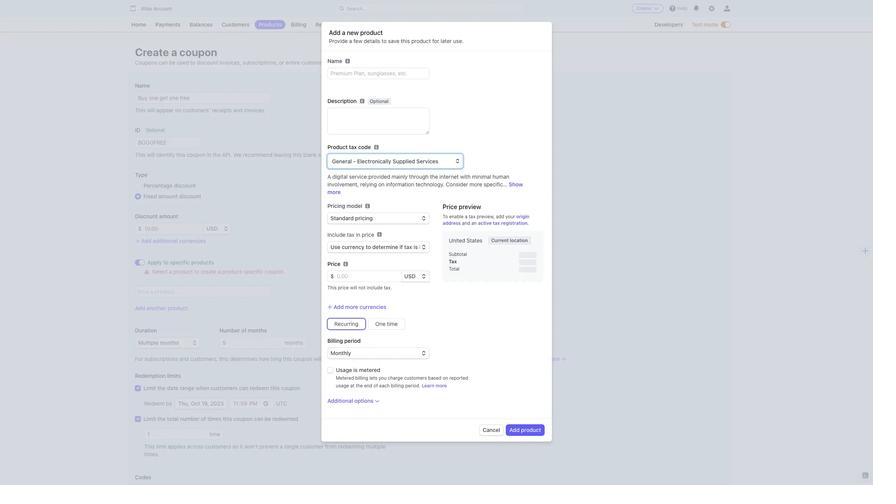 Task type: vqa. For each thing, say whether or not it's contained in the screenshot.
the left "Learn more"
yes



Task type: describe. For each thing, give the bounding box(es) containing it.
0 horizontal spatial for
[[382, 151, 389, 158]]

Premium Plan, sunglasses, etc. text field
[[328, 68, 429, 79]]

developers link
[[651, 20, 688, 29]]

pricing
[[328, 202, 345, 209]]

product inside alert
[[174, 268, 193, 275]]

and right receipts
[[234, 107, 243, 113]]

and down 'enable'
[[463, 220, 471, 226]]

will left identify
[[147, 151, 155, 158]]

both
[[441, 356, 452, 362]]

so inside this limit applies across customers so it won't prevent a single customer from redeeming multiple times.
[[233, 443, 239, 450]]

info element
[[366, 204, 370, 208]]

prevent
[[260, 443, 279, 450]]

test
[[692, 21, 703, 28]]

connect link
[[341, 20, 370, 29]]

a
[[328, 173, 331, 180]]

learn more link for metered billing lets you charge customers based on reported usage at the end of each billing period.
[[422, 383, 447, 389]]

be inside create a coupon coupons can be used to discount invoices, subscriptions, or entire customer accounts.
[[169, 59, 175, 66]]

months inside button
[[285, 340, 304, 346]]

origin
[[517, 214, 530, 219]]

utc
[[276, 400, 287, 407]]

customer inside create a coupon coupons can be used to discount invoices, subscriptions, or entire customer accounts.
[[302, 59, 325, 66]]

for inside "add a new product provide a few details to save this product for later use."
[[433, 38, 440, 44]]

origin address link
[[443, 214, 530, 226]]

address
[[443, 220, 461, 226]]

digital
[[333, 173, 348, 180]]

home link
[[127, 20, 150, 29]]

add for more
[[334, 304, 344, 310]]

this right customers,
[[219, 356, 228, 362]]

or
[[279, 59, 284, 66]]

a right 'enable'
[[465, 214, 468, 219]]

this for this limit applies across customers so it won't prevent a single customer from redeeming multiple times.
[[144, 443, 155, 450]]

with
[[461, 173, 471, 180]]

enable
[[450, 214, 464, 219]]

you
[[379, 375, 387, 381]]

0 horizontal spatial on
[[175, 107, 181, 113]]

to inside alert
[[194, 268, 199, 275]]

redemption
[[135, 373, 166, 379]]

more right coupons.
[[547, 356, 560, 362]]

this right redeem
[[271, 385, 280, 391]]

usd
[[405, 273, 416, 279]]

time inside time button
[[210, 431, 221, 438]]

additional
[[153, 238, 178, 244]]

1 vertical spatial in
[[356, 231, 361, 238]]

redeemed.
[[352, 356, 378, 362]]

this right long
[[283, 356, 292, 362]]

range
[[180, 385, 195, 391]]

reports link
[[312, 20, 340, 29]]

add for another
[[135, 305, 145, 311]]

product
[[328, 144, 348, 150]]

customers link
[[218, 20, 254, 29]]

a right create
[[218, 268, 221, 275]]

this price will not include tax.
[[328, 285, 392, 291]]

tax down preview
[[469, 214, 476, 219]]

customers inside this limit applies across customers so it won't prevent a single customer from redeeming multiple times.
[[205, 443, 231, 450]]

1 horizontal spatial an
[[472, 220, 477, 226]]

search…
[[347, 6, 367, 11]]

0 horizontal spatial id
[[135, 127, 141, 133]]

date
[[167, 385, 179, 391]]

info image
[[366, 204, 370, 208]]

entire
[[286, 59, 300, 66]]

apply to specific products
[[147, 259, 214, 266]]

a right select
[[169, 268, 172, 275]]

billing period
[[328, 337, 361, 344]]

number
[[220, 327, 240, 334]]

19,
[[202, 400, 209, 407]]

create for create a coupon coupons can be used to discount invoices, subscriptions, or entire customer accounts.
[[135, 46, 169, 58]]

off
[[393, 356, 399, 362]]

supplied
[[393, 158, 415, 164]]

create for create
[[637, 5, 652, 11]]

2023
[[211, 400, 224, 407]]

atlas
[[141, 6, 152, 12]]

of inside metered billing lets you charge customers based on reported usage at the end of each billing period.
[[374, 383, 378, 389]]

tax up generate
[[349, 144, 357, 150]]

billing for billing
[[291, 21, 307, 28]]

human
[[493, 173, 510, 180]]

1 vertical spatial $ button
[[328, 271, 334, 282]]

identify
[[157, 151, 175, 158]]

accounts.
[[326, 59, 351, 66]]

this for this price will not include tax.
[[328, 285, 337, 291]]

0 vertical spatial $ button
[[135, 223, 142, 234]]

another
[[147, 305, 166, 311]]

1 horizontal spatial id
[[376, 151, 381, 158]]

$ for bottom $ button
[[331, 273, 334, 279]]

1 horizontal spatial price
[[362, 231, 375, 238]]

0 horizontal spatial optional
[[146, 127, 165, 133]]

redeem by
[[144, 400, 172, 407]]

price for price
[[328, 261, 341, 267]]

home
[[131, 21, 146, 28]]

1 vertical spatial learn
[[422, 383, 435, 389]]

1 horizontal spatial name
[[328, 58, 343, 64]]

reports
[[316, 21, 336, 28]]

products link
[[255, 20, 286, 29]]

a left new
[[342, 29, 346, 36]]

this right identify
[[177, 151, 186, 158]]

preview
[[459, 203, 482, 210]]

redemption limits
[[135, 373, 181, 379]]

product tax code
[[328, 144, 371, 150]]

add for product
[[510, 427, 520, 433]]

limit for limit the total number of times this coupon can be redeemed
[[144, 416, 156, 422]]

Search… search field
[[335, 4, 524, 13]]

each
[[380, 383, 390, 389]]

balances link
[[186, 20, 217, 29]]

0 vertical spatial in
[[207, 151, 211, 158]]

0 vertical spatial billing
[[356, 375, 369, 381]]

add for additional
[[141, 238, 151, 244]]

0 horizontal spatial price
[[338, 285, 349, 291]]

more
[[376, 21, 389, 28]]

add more currencies
[[334, 304, 387, 310]]

metered
[[359, 367, 381, 373]]

account
[[154, 6, 172, 12]]

applies
[[168, 443, 186, 450]]

products
[[191, 259, 214, 266]]

add for a
[[329, 29, 341, 36]]

redeeming
[[338, 443, 365, 450]]

payments
[[156, 21, 181, 28]]

total
[[167, 416, 179, 422]]

1 horizontal spatial time
[[387, 321, 398, 327]]

registration
[[502, 220, 528, 226]]

used
[[177, 59, 189, 66]]

can left redeem
[[239, 385, 248, 391]]

a inside this limit applies across customers so it won't prevent a single customer from redeeming multiple times.
[[280, 443, 283, 450]]

codes
[[135, 474, 151, 481]]

provided
[[369, 173, 391, 180]]

"forever"
[[483, 356, 506, 362]]

redeem
[[144, 400, 165, 407]]

this inside "add a new product provide a few details to save this product for later use."
[[401, 38, 410, 44]]

product inside button
[[522, 427, 542, 433]]

information
[[386, 181, 415, 187]]

products
[[259, 21, 282, 28]]

when
[[196, 385, 210, 391]]

leaving
[[274, 151, 292, 158]]

connect
[[345, 21, 367, 28]]

end
[[364, 383, 373, 389]]

from
[[325, 443, 337, 450]]

discount
[[135, 213, 158, 220]]

add additional currencies
[[141, 238, 206, 244]]

time button
[[210, 429, 224, 440]]

customers'
[[183, 107, 211, 113]]



Task type: locate. For each thing, give the bounding box(es) containing it.
1 vertical spatial an
[[472, 220, 477, 226]]

can left redeemed at the bottom of page
[[254, 416, 263, 422]]

1 vertical spatial create
[[135, 46, 169, 58]]

0 vertical spatial months
[[248, 327, 267, 334]]

0 horizontal spatial $
[[138, 225, 142, 232]]

will left apply
[[314, 356, 322, 362]]

developers
[[655, 21, 684, 28]]

price down include
[[328, 261, 341, 267]]

usd button
[[402, 271, 429, 282]]

1 horizontal spatial months
[[285, 340, 304, 346]]

0 horizontal spatial in
[[207, 151, 211, 158]]

create
[[201, 268, 217, 275]]

learn more down based on the bottom of page
[[422, 383, 447, 389]]

on inside a digital service provided mainly through the internet with minimal human involvement, relying on information technology. consider more specific…
[[379, 181, 385, 187]]

1 vertical spatial learn more
[[422, 383, 447, 389]]

2 limit from the top
[[144, 416, 156, 422]]

on right based on the bottom of page
[[443, 375, 449, 381]]

you.
[[391, 151, 401, 158]]

months
[[248, 327, 267, 334], [285, 340, 304, 346]]

this up the "type"
[[135, 151, 146, 158]]

so left we
[[319, 151, 324, 158]]

tax
[[449, 259, 457, 264]]

so
[[319, 151, 324, 158], [233, 443, 239, 450]]

add right cancel
[[510, 427, 520, 433]]

add
[[496, 214, 505, 219]]

$ for topmost $ button
[[138, 225, 142, 232]]

1 vertical spatial id
[[376, 151, 381, 158]]

include
[[328, 231, 346, 238]]

0 vertical spatial price
[[362, 231, 375, 238]]

2 vertical spatial on
[[443, 375, 449, 381]]

is
[[354, 367, 358, 373]]

1 horizontal spatial price
[[443, 203, 458, 210]]

more down based on the bottom of page
[[436, 383, 447, 389]]

notifications image
[[694, 5, 700, 12]]

test data
[[426, 33, 448, 37]]

multiple
[[366, 443, 386, 450]]

0 vertical spatial limit
[[144, 385, 156, 391]]

more up recurring
[[346, 304, 359, 310]]

an
[[368, 151, 374, 158], [472, 220, 477, 226]]

for down test data
[[433, 38, 440, 44]]

an down to enable a tax preview, add your
[[472, 220, 477, 226]]

your
[[506, 214, 516, 219]]

billing left period
[[328, 337, 343, 344]]

0 horizontal spatial learn more link
[[422, 383, 447, 389]]

customer inside this limit applies across customers so it won't prevent a single customer from redeeming multiple times.
[[301, 443, 324, 450]]

0 vertical spatial for
[[433, 38, 440, 44]]

create inside create a coupon coupons can be used to discount invoices, subscriptions, or entire customer accounts.
[[135, 46, 169, 58]]

discount up fixed amount discount
[[174, 182, 196, 189]]

of right end
[[374, 383, 378, 389]]

2 horizontal spatial on
[[443, 375, 449, 381]]

0 vertical spatial customer
[[302, 59, 325, 66]]

more inside "button"
[[346, 304, 359, 310]]

1 horizontal spatial specific
[[244, 268, 264, 275]]

1 horizontal spatial optional
[[370, 98, 389, 104]]

discount inside create a coupon coupons can be used to discount invoices, subscriptions, or entire customer accounts.
[[197, 59, 218, 66]]

0 horizontal spatial name
[[135, 82, 150, 89]]

one-
[[380, 356, 393, 362]]

discount down percentage discount
[[179, 193, 201, 200]]

oct
[[191, 400, 200, 407]]

0 vertical spatial price
[[443, 203, 458, 210]]

current
[[492, 237, 509, 243]]

amount for fixed
[[159, 193, 178, 200]]

subtotal
[[449, 251, 468, 257]]

0 horizontal spatial specific
[[170, 259, 190, 266]]

long
[[271, 356, 282, 362]]

the inside metered billing lets you charge customers based on reported usage at the end of each billing period.
[[356, 383, 363, 389]]

more down minimal
[[470, 181, 483, 187]]

add inside "add a new product provide a few details to save this product for later use."
[[329, 29, 341, 36]]

1 vertical spatial billing
[[391, 383, 404, 389]]

product-
[[222, 268, 244, 275]]

product
[[361, 29, 383, 36], [412, 38, 431, 44], [174, 268, 193, 275], [168, 305, 188, 311], [522, 427, 542, 433]]

and right "once"
[[472, 356, 482, 362]]

$ down discount
[[138, 225, 142, 232]]

on inside metered billing lets you charge customers based on reported usage at the end of each billing period.
[[443, 375, 449, 381]]

coupon up it
[[234, 416, 253, 422]]

1 vertical spatial months
[[285, 340, 304, 346]]

appear
[[157, 107, 174, 113]]

0 vertical spatial create
[[637, 5, 652, 11]]

1 vertical spatial customer
[[301, 443, 324, 450]]

coupons
[[135, 59, 157, 66]]

currencies inside "button"
[[360, 304, 387, 310]]

1 horizontal spatial create
[[637, 5, 652, 11]]

1 horizontal spatial for
[[433, 38, 440, 44]]

0 vertical spatial of
[[242, 327, 247, 334]]

and up limits at the bottom left of the page
[[180, 356, 189, 362]]

to inside create a coupon coupons can be used to discount invoices, subscriptions, or entire customer accounts.
[[190, 59, 195, 66]]

discount amount
[[135, 213, 178, 220]]

1 horizontal spatial in
[[356, 231, 361, 238]]

0 vertical spatial $
[[138, 225, 142, 232]]

learn more link down based on the bottom of page
[[422, 383, 447, 389]]

atlas account button
[[127, 3, 180, 14]]

learn more right coupons.
[[532, 356, 560, 362]]

0 horizontal spatial learn
[[422, 383, 435, 389]]

at
[[351, 383, 355, 389]]

billing
[[291, 21, 307, 28], [328, 337, 343, 344]]

subscriptions,
[[243, 59, 278, 66]]

balances
[[190, 21, 213, 28]]

name down "provide"
[[328, 58, 343, 64]]

amount
[[159, 193, 178, 200], [159, 213, 178, 220]]

the inside a digital service provided mainly through the internet with minimal human involvement, relying on information technology. consider more specific…
[[430, 173, 438, 180]]

new
[[347, 29, 359, 36]]

fixed
[[144, 193, 157, 200]]

more down involvement, at the top of the page
[[328, 189, 341, 195]]

1 vertical spatial name
[[135, 82, 150, 89]]

redeem
[[250, 385, 269, 391]]

coupons.
[[507, 356, 530, 362]]

0 horizontal spatial learn more
[[422, 383, 447, 389]]

for left the you. on the left of the page
[[382, 151, 389, 158]]

limit for limit the date range when customers can redeem this coupon
[[144, 385, 156, 391]]

coupon up "utc"
[[281, 385, 300, 391]]

0 horizontal spatial be
[[169, 59, 175, 66]]

0 horizontal spatial time
[[210, 431, 221, 438]]

consider
[[446, 181, 469, 187]]

1 vertical spatial currencies
[[360, 304, 387, 310]]

select a product to create a product-specific coupon.
[[152, 268, 285, 275]]

will left not
[[350, 285, 358, 291]]

0 vertical spatial name
[[328, 58, 343, 64]]

amount down fixed amount discount
[[159, 213, 178, 220]]

amount for discount
[[159, 213, 178, 220]]

2 vertical spatial discount
[[179, 193, 201, 200]]

a digital service provided mainly through the internet with minimal human involvement, relying on information technology. consider more specific…
[[328, 173, 510, 187]]

price down info element
[[362, 231, 375, 238]]

limit
[[156, 443, 167, 450]]

a inside create a coupon coupons can be used to discount invoices, subscriptions, or entire customer accounts.
[[171, 46, 177, 58]]

more inside show more
[[328, 189, 341, 195]]

customer
[[302, 59, 325, 66], [301, 443, 324, 450]]

test
[[426, 33, 436, 37]]

based
[[429, 375, 442, 381]]

1 horizontal spatial be
[[265, 416, 271, 422]]

1 horizontal spatial $
[[331, 273, 334, 279]]

reported
[[450, 375, 469, 381]]

add up "provide"
[[329, 29, 341, 36]]

fixed amount discount
[[144, 193, 201, 200]]

1 vertical spatial discount
[[174, 182, 196, 189]]

1 horizontal spatial learn more link
[[532, 355, 566, 363]]

add left additional
[[141, 238, 151, 244]]

this left not
[[328, 285, 337, 291]]

$ button
[[135, 223, 142, 234], [328, 271, 334, 282]]

the up the technology. at the top of the page
[[430, 173, 438, 180]]

specific inside alert
[[244, 268, 264, 275]]

0 horizontal spatial currencies
[[179, 238, 206, 244]]

customers
[[404, 375, 427, 381], [211, 385, 238, 391], [205, 443, 231, 450]]

billing for billing period
[[328, 337, 343, 344]]

customers up 2023 at the bottom left
[[211, 385, 238, 391]]

2 horizontal spatial of
[[374, 383, 378, 389]]

service
[[349, 173, 367, 180]]

times.
[[144, 451, 159, 458]]

$ up this price will not include tax.
[[331, 273, 334, 279]]

in left api.
[[207, 151, 211, 158]]

usage
[[336, 383, 349, 389]]

$ button up this price will not include tax.
[[328, 271, 334, 282]]

2 vertical spatial customers
[[205, 443, 231, 450]]

to up select
[[164, 259, 169, 266]]

recurring
[[335, 321, 359, 327]]

invoices,
[[220, 59, 241, 66]]

of right "number"
[[242, 327, 247, 334]]

.
[[528, 220, 529, 226]]

currencies for add additional currencies
[[179, 238, 206, 244]]

select a product to create a product-specific coupon. alert
[[144, 268, 404, 276]]

customer left from on the left bottom of the page
[[301, 443, 324, 450]]

-
[[354, 158, 356, 164]]

coupon right identify
[[187, 151, 206, 158]]

number of months
[[220, 327, 267, 334]]

be left redeemed at the bottom of page
[[265, 416, 271, 422]]

customer right 'entire'
[[302, 59, 325, 66]]

learn more link for for subscriptions and customers, this determines how long this coupon will apply once redeemed. one-off invoices accept both "once" and "forever" coupons.
[[532, 355, 566, 363]]

currencies up one
[[360, 304, 387, 310]]

1 vertical spatial price
[[328, 261, 341, 267]]

price up to
[[443, 203, 458, 210]]

0 vertical spatial learn more link
[[532, 355, 566, 363]]

currencies up products at the left bottom of the page
[[179, 238, 206, 244]]

specific down add additional currencies at the left
[[170, 259, 190, 266]]

"once"
[[454, 356, 471, 362]]

0 vertical spatial amount
[[159, 193, 178, 200]]

few
[[354, 38, 363, 44]]

to down products at the left bottom of the page
[[194, 268, 199, 275]]

active
[[478, 220, 492, 226]]

name down the coupons
[[135, 82, 150, 89]]

0 vertical spatial optional
[[370, 98, 389, 104]]

1 vertical spatial $
[[331, 273, 334, 279]]

can right the coupons
[[159, 59, 168, 66]]

tax down add
[[493, 220, 500, 226]]

optional down the appear
[[146, 127, 165, 133]]

additional options button
[[328, 397, 380, 405]]

coupon down months button
[[294, 356, 312, 362]]

coupon inside create a coupon coupons can be used to discount invoices, subscriptions, or entire customer accounts.
[[180, 46, 217, 58]]

select
[[152, 268, 168, 275]]

optional down premium plan, sunglasses, etc. 'text box'
[[370, 98, 389, 104]]

0.00 text field
[[334, 271, 402, 282]]

create inside button
[[637, 5, 652, 11]]

0 vertical spatial time
[[387, 321, 398, 327]]

customers up the period.
[[404, 375, 427, 381]]

time down times
[[210, 431, 221, 438]]

states
[[467, 237, 483, 244]]

1 horizontal spatial learn
[[532, 356, 546, 362]]

involvement,
[[328, 181, 359, 187]]

billing link
[[287, 20, 310, 29]]

this right times
[[223, 416, 232, 422]]

relying
[[361, 181, 377, 187]]

0 vertical spatial discount
[[197, 59, 218, 66]]

0 horizontal spatial billing
[[291, 21, 307, 28]]

can down product
[[334, 151, 343, 158]]

united states
[[449, 237, 483, 244]]

0 vertical spatial billing
[[291, 21, 307, 28]]

specific left coupon.
[[244, 268, 264, 275]]

currencies inside button
[[179, 238, 206, 244]]

0 vertical spatial customers
[[404, 375, 427, 381]]

0 horizontal spatial months
[[248, 327, 267, 334]]

0 horizontal spatial an
[[368, 151, 374, 158]]

can inside create a coupon coupons can be used to discount invoices, subscriptions, or entire customer accounts.
[[159, 59, 168, 66]]

add up recurring
[[334, 304, 344, 310]]

coupon up used
[[180, 46, 217, 58]]

number
[[180, 416, 200, 422]]

this left the blank
[[293, 151, 302, 158]]

code
[[359, 144, 371, 150]]

create up the coupons
[[135, 46, 169, 58]]

learn down based on the bottom of page
[[422, 383, 435, 389]]

amount down percentage discount
[[159, 193, 178, 200]]

1 vertical spatial time
[[210, 431, 221, 438]]

more inside a digital service provided mainly through the internet with minimal human involvement, relying on information technology. consider more specific…
[[470, 181, 483, 187]]

0 horizontal spatial create
[[135, 46, 169, 58]]

1 limit from the top
[[144, 385, 156, 391]]

generate
[[345, 151, 367, 158]]

1 vertical spatial billing
[[328, 337, 343, 344]]

1 vertical spatial customers
[[211, 385, 238, 391]]

0 vertical spatial be
[[169, 59, 175, 66]]

1 vertical spatial amount
[[159, 213, 178, 220]]

2 vertical spatial of
[[201, 416, 206, 422]]

type
[[135, 171, 148, 178]]

this will appear on customers' receipts and invoices.
[[135, 107, 266, 113]]

customers inside metered billing lets you charge customers based on reported usage at the end of each billing period.
[[404, 375, 427, 381]]

the right at
[[356, 383, 363, 389]]

services
[[417, 158, 439, 164]]

1 horizontal spatial of
[[242, 327, 247, 334]]

pricing model
[[328, 202, 363, 209]]

customers for based
[[404, 375, 427, 381]]

1 horizontal spatial billing
[[391, 383, 404, 389]]

period.
[[406, 383, 421, 389]]

months button
[[285, 338, 307, 348]]

this left the appear
[[135, 107, 146, 113]]

across
[[187, 443, 204, 450]]

customers for can
[[211, 385, 238, 391]]

billing left the reports
[[291, 21, 307, 28]]

currencies for add more currencies
[[360, 304, 387, 310]]

1 vertical spatial limit
[[144, 416, 156, 422]]

general
[[332, 158, 352, 164]]

price for price preview
[[443, 203, 458, 210]]

the left the date
[[158, 385, 166, 391]]

internet
[[440, 173, 459, 180]]

the left api.
[[213, 151, 221, 158]]

price
[[362, 231, 375, 238], [338, 285, 349, 291]]

0 vertical spatial so
[[319, 151, 324, 158]]

0 vertical spatial learn
[[532, 356, 546, 362]]

for
[[433, 38, 440, 44], [382, 151, 389, 158]]

time right one
[[387, 321, 398, 327]]

limit down the redeem
[[144, 416, 156, 422]]

an down code
[[368, 151, 374, 158]]

0 horizontal spatial $ button
[[135, 223, 142, 234]]

1 vertical spatial learn more link
[[422, 383, 447, 389]]

limit down the redemption
[[144, 385, 156, 391]]

1 vertical spatial price
[[338, 285, 349, 291]]

0 vertical spatial an
[[368, 151, 374, 158]]

1 vertical spatial optional
[[146, 127, 165, 133]]

0 vertical spatial id
[[135, 127, 141, 133]]

this inside this limit applies across customers so it won't prevent a single customer from redeeming multiple times.
[[144, 443, 155, 450]]

1 horizontal spatial learn more
[[532, 356, 560, 362]]

this for this will identify this coupon in the api. we recommend leaving this blank so we can generate an id for you.
[[135, 151, 146, 158]]

this right the save
[[401, 38, 410, 44]]

a
[[342, 29, 346, 36], [349, 38, 352, 44], [171, 46, 177, 58], [465, 214, 468, 219], [169, 268, 172, 275], [218, 268, 221, 275], [280, 443, 283, 450]]

add inside "button"
[[334, 304, 344, 310]]

a left few
[[349, 38, 352, 44]]

0 horizontal spatial billing
[[356, 375, 369, 381]]

1 horizontal spatial so
[[319, 151, 324, 158]]

1 vertical spatial on
[[379, 181, 385, 187]]

add left another
[[135, 305, 145, 311]]

to enable a tax preview, add your
[[443, 214, 517, 219]]

be left used
[[169, 59, 175, 66]]

to inside "add a new product provide a few details to save this product for later use."
[[382, 38, 387, 44]]

will left the appear
[[147, 107, 155, 113]]

None text field
[[328, 108, 429, 134]]

create a coupon coupons can be used to discount invoices, subscriptions, or entire customer accounts.
[[135, 46, 351, 66]]

learn more link
[[532, 355, 566, 363], [422, 383, 447, 389]]

1 horizontal spatial currencies
[[360, 304, 387, 310]]

of left times
[[201, 416, 206, 422]]

active tax registration link
[[478, 220, 528, 226]]

the left total at the left
[[158, 416, 166, 422]]

0 vertical spatial learn more
[[532, 356, 560, 362]]

1 vertical spatial specific
[[244, 268, 264, 275]]

in right include
[[356, 231, 361, 238]]

of
[[242, 327, 247, 334], [374, 383, 378, 389], [201, 416, 206, 422]]

origin address
[[443, 214, 530, 226]]

price left not
[[338, 285, 349, 291]]

learn right coupons.
[[532, 356, 546, 362]]

1 vertical spatial be
[[265, 416, 271, 422]]

to right used
[[190, 59, 195, 66]]

1 vertical spatial for
[[382, 151, 389, 158]]

by
[[166, 400, 172, 407]]

0 vertical spatial specific
[[170, 259, 190, 266]]

this for this will appear on customers' receipts and invoices.
[[135, 107, 146, 113]]

tax right include
[[347, 231, 355, 238]]

billing down usage is metered
[[356, 375, 369, 381]]

0 horizontal spatial of
[[201, 416, 206, 422]]



